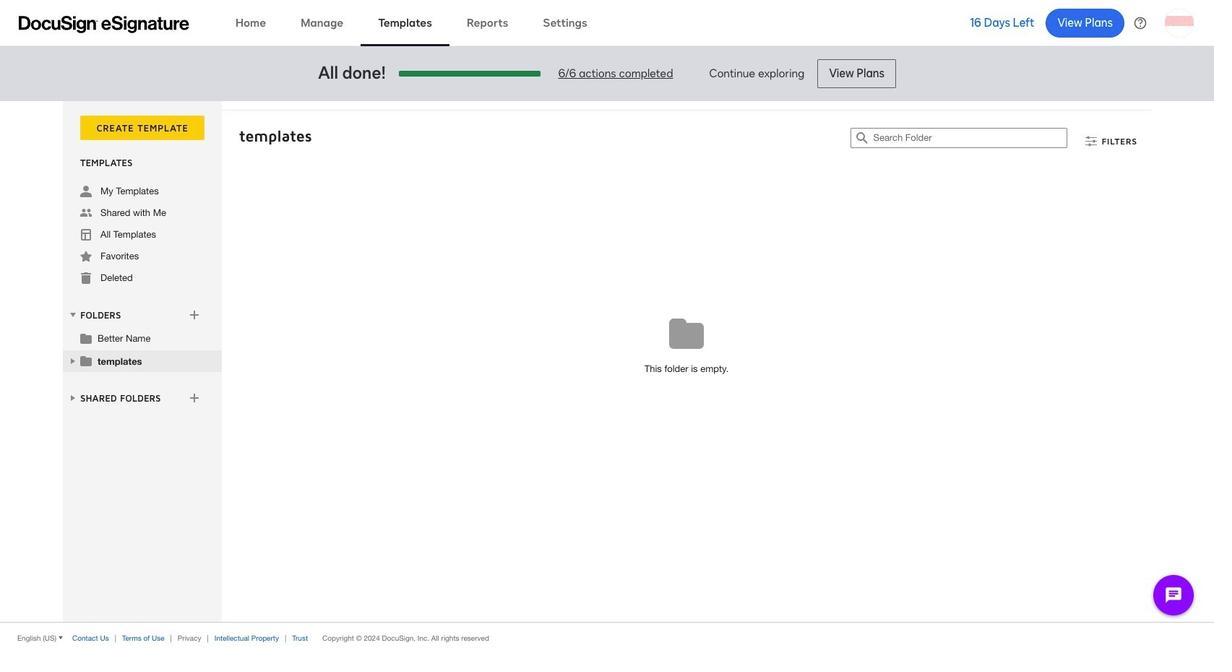 Task type: vqa. For each thing, say whether or not it's contained in the screenshot.
bottom 'folder' image
no



Task type: locate. For each thing, give the bounding box(es) containing it.
user image
[[80, 186, 92, 197]]

secondary navigation region
[[63, 101, 1155, 622]]

Search Folder text field
[[874, 129, 1067, 147]]

folder image
[[80, 333, 92, 344], [80, 355, 92, 367]]

view folders image
[[67, 309, 79, 321]]

1 folder image from the top
[[80, 333, 92, 344]]

0 vertical spatial folder image
[[80, 333, 92, 344]]

2 folder image from the top
[[80, 355, 92, 367]]

1 vertical spatial folder image
[[80, 355, 92, 367]]

templates image
[[80, 229, 92, 241]]

your uploaded profile image image
[[1165, 8, 1194, 37]]



Task type: describe. For each thing, give the bounding box(es) containing it.
view shared folders image
[[67, 392, 79, 404]]

star filled image
[[80, 251, 92, 262]]

trash image
[[80, 273, 92, 284]]

shared image
[[80, 207, 92, 219]]

more info region
[[0, 622, 1215, 654]]

docusign esignature image
[[19, 16, 189, 33]]



